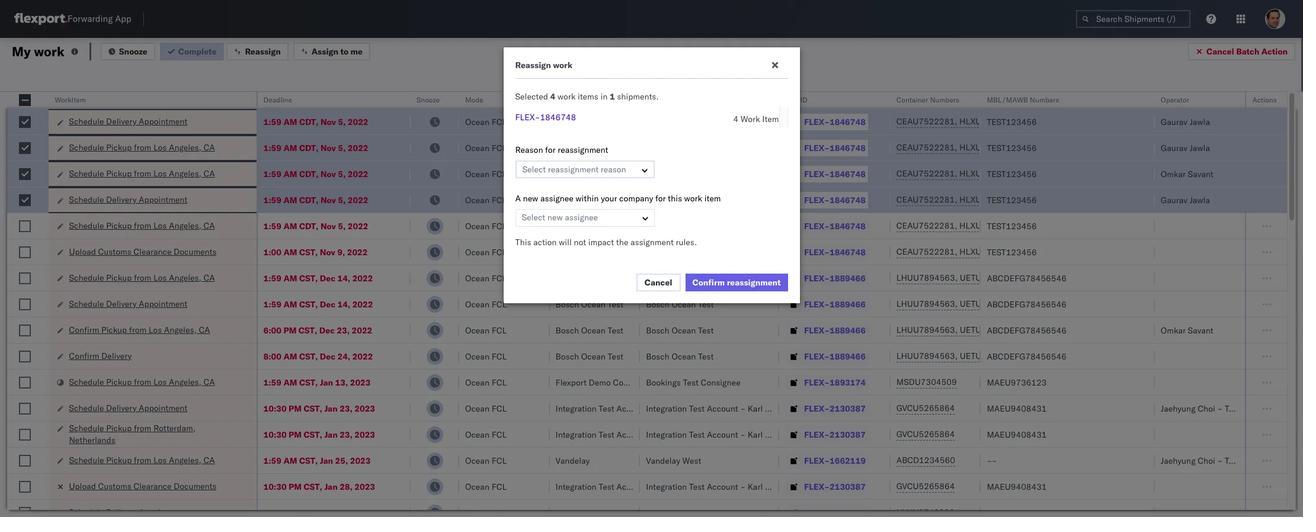 Task type: locate. For each thing, give the bounding box(es) containing it.
0 vertical spatial select
[[523, 164, 546, 175]]

1 vertical spatial 1:59 am cst, dec 14, 2022
[[264, 299, 373, 310]]

1 vertical spatial 14,
[[338, 299, 351, 310]]

jaehyung for jaehyung choi - test destination agen
[[1162, 456, 1196, 466]]

cst, up 6:00 pm cst, dec 23, 2022
[[299, 299, 318, 310]]

cst, up "8:00 am cst, dec 24, 2022"
[[299, 325, 317, 336]]

0 vertical spatial 10:30 pm cst, jan 23, 2023
[[264, 404, 375, 414]]

1 vertical spatial documents
[[174, 481, 217, 492]]

integration test account - karl lagerfeld up west
[[646, 430, 801, 440]]

consignee inside button
[[646, 95, 681, 104]]

items
[[578, 91, 599, 102]]

2 10:30 pm cst, jan 23, 2023 from the top
[[264, 430, 375, 440]]

1 vertical spatial snooze
[[417, 95, 440, 104]]

2 flex-1889466 from the top
[[805, 299, 866, 310]]

0 vertical spatial cancel
[[1207, 46, 1235, 57]]

dec up 6:00 pm cst, dec 23, 2022
[[320, 299, 336, 310]]

am for schedule pickup from los angeles, ca button corresponding to 1:59 am cst, jan 25, 2023
[[284, 456, 297, 466]]

omkar savant for test123456
[[1162, 169, 1214, 179]]

appointment up the "rotterdam,"
[[139, 403, 188, 414]]

3 lhuu7894563, uetu5238478 from the top
[[897, 325, 1018, 336]]

schedule delivery appointment for 10:30 pm cst, jan 23, 2023
[[69, 403, 188, 414]]

schedule delivery appointment up confirm pickup from los angeles, ca link
[[69, 299, 188, 309]]

delivery down confirm pickup from los angeles, ca button
[[101, 351, 132, 361]]

choi down jaehyung choi - test origin agent
[[1199, 456, 1216, 466]]

omkar for test123456
[[1162, 169, 1187, 179]]

am for 1:59 am cst, jan 13, 2023 schedule pickup from los angeles, ca button
[[284, 377, 297, 388]]

0 horizontal spatial cancel
[[645, 278, 673, 288]]

schedule pickup from los angeles, ca button for 1:59 am cdt, nov 5, 2022
[[69, 220, 215, 233]]

am for 1:59 am cst, dec 14, 2022's schedule pickup from los angeles, ca button
[[284, 273, 297, 284]]

1 horizontal spatial vandelay
[[646, 456, 681, 466]]

from for 6th schedule pickup from los angeles, ca link from the bottom
[[134, 142, 151, 153]]

2 vertical spatial reassignment
[[727, 278, 781, 288]]

3 uetu5238478 from the top
[[960, 325, 1018, 336]]

2 numbers from the left
[[1031, 95, 1060, 104]]

5 test123456 from the top
[[988, 221, 1038, 232]]

flexport
[[556, 377, 587, 388]]

client name button
[[550, 93, 629, 105]]

from for 1:59 am cst, dec 14, 2022 schedule pickup from los angeles, ca link
[[134, 272, 151, 283]]

1 horizontal spatial new
[[548, 212, 563, 223]]

2 uetu5238478 from the top
[[960, 299, 1018, 310]]

reassign inside button
[[245, 46, 281, 57]]

flex-2130387 up flex-1662119
[[805, 430, 866, 440]]

1846748
[[540, 112, 576, 123], [830, 117, 866, 127], [830, 143, 866, 153], [830, 169, 866, 179], [830, 195, 866, 205], [830, 221, 866, 232], [830, 247, 866, 258]]

work right "this" at the right top
[[685, 193, 703, 204]]

1 am from the top
[[284, 117, 297, 127]]

numbers for mbl/mawb numbers
[[1031, 95, 1060, 104]]

confirm
[[693, 278, 725, 288], [69, 325, 99, 335], [69, 351, 99, 361]]

0 horizontal spatial 4
[[551, 91, 556, 102]]

2 upload customs clearance documents from the top
[[69, 481, 217, 492]]

bookings test consignee
[[646, 377, 741, 388]]

schedule delivery appointment for 1:59 am cst, dec 14, 2022
[[69, 299, 188, 309]]

gvcu5265864 down msdu7304509
[[897, 403, 955, 414]]

company
[[620, 193, 654, 204]]

9 am from the top
[[284, 351, 297, 362]]

4 schedule pickup from los angeles, ca from the top
[[69, 272, 215, 283]]

2130387
[[830, 404, 866, 414], [830, 430, 866, 440], [830, 482, 866, 492]]

flex-2130387 down flex-1893174
[[805, 404, 866, 414]]

schedule delivery appointment link for 1:59 am cst, dec 14, 2022
[[69, 298, 188, 310]]

0 horizontal spatial reassign
[[245, 46, 281, 57]]

angeles, for 1:59 am cst, dec 14, 2022
[[169, 272, 202, 283]]

ocean
[[465, 117, 490, 127], [582, 117, 606, 127], [465, 143, 490, 153], [582, 143, 606, 153], [465, 169, 490, 179], [582, 169, 606, 179], [672, 169, 696, 179], [465, 195, 490, 205], [582, 195, 606, 205], [672, 195, 696, 205], [465, 221, 490, 232], [582, 221, 606, 232], [672, 221, 696, 232], [465, 247, 490, 258], [582, 247, 606, 258], [672, 247, 696, 258], [465, 273, 490, 284], [672, 273, 696, 284], [465, 299, 490, 310], [582, 299, 606, 310], [672, 299, 696, 310], [465, 325, 490, 336], [582, 325, 606, 336], [672, 325, 696, 336], [465, 351, 490, 362], [582, 351, 606, 362], [672, 351, 696, 362], [465, 377, 490, 388], [465, 404, 490, 414], [465, 430, 490, 440], [465, 456, 490, 466], [465, 482, 490, 492]]

1 vertical spatial jaehyung
[[1162, 456, 1196, 466]]

maeu9408431 down --
[[988, 482, 1047, 492]]

4 am from the top
[[284, 195, 297, 205]]

2023 down the 1:59 am cst, jan 13, 2023
[[355, 404, 375, 414]]

0 vertical spatial new
[[523, 193, 539, 204]]

gvcu5265864 down abcd1234560
[[897, 481, 955, 492]]

assignee for a new assignee within your company for this work item
[[541, 193, 574, 204]]

select down reason
[[523, 164, 546, 175]]

1:59 am cst, dec 14, 2022 for schedule delivery appointment
[[264, 299, 373, 310]]

0 vertical spatial upload customs clearance documents link
[[69, 246, 217, 258]]

1 vertical spatial omkar
[[1162, 325, 1187, 336]]

0 vertical spatial maeu9408431
[[988, 404, 1047, 414]]

1 schedule pickup from los angeles, ca link from the top
[[69, 142, 215, 154]]

8 1:59 from the top
[[264, 377, 282, 388]]

jan up 25,
[[325, 430, 338, 440]]

7 am from the top
[[284, 273, 297, 284]]

2 vertical spatial jawla
[[1190, 195, 1211, 205]]

schedule delivery appointment button up "confirm pickup from los angeles, ca"
[[69, 298, 188, 311]]

1 vertical spatial jawla
[[1190, 143, 1211, 153]]

upload for first upload customs clearance documents link from the bottom of the page
[[69, 481, 96, 492]]

uetu5238478
[[960, 273, 1018, 283], [960, 299, 1018, 310], [960, 325, 1018, 336], [960, 351, 1018, 362]]

schedule for the schedule pickup from rotterdam, netherlands button
[[69, 423, 104, 434]]

1 fcl from the top
[[492, 117, 507, 127]]

pm down the 1:59 am cst, jan 13, 2023
[[289, 404, 302, 414]]

2 jaehyung from the top
[[1162, 456, 1196, 466]]

gaurav jawla
[[1162, 117, 1211, 127], [1162, 143, 1211, 153], [1162, 195, 1211, 205]]

select up the this
[[522, 212, 546, 223]]

10:30 pm cst, jan 23, 2023
[[264, 404, 375, 414], [264, 430, 375, 440]]

1 vertical spatial gaurav jawla
[[1162, 143, 1211, 153]]

ceau7522281,
[[897, 116, 958, 127], [897, 142, 958, 153], [897, 168, 958, 179], [897, 194, 958, 205], [897, 221, 958, 231], [897, 247, 958, 257]]

schedule delivery appointment button for 1:59 am cdt, nov 5, 2022
[[69, 116, 188, 129]]

fcl
[[492, 117, 507, 127], [492, 143, 507, 153], [492, 169, 507, 179], [492, 195, 507, 205], [492, 221, 507, 232], [492, 247, 507, 258], [492, 273, 507, 284], [492, 299, 507, 310], [492, 325, 507, 336], [492, 351, 507, 362], [492, 377, 507, 388], [492, 404, 507, 414], [492, 430, 507, 440], [492, 456, 507, 466], [492, 482, 507, 492]]

schedule pickup from los angeles, ca link for 1:59 am cdt, nov 5, 2022
[[69, 220, 215, 232]]

1 vertical spatial 23,
[[340, 404, 353, 414]]

3 maeu9408431 from the top
[[988, 482, 1047, 492]]

flex-1889466
[[805, 273, 866, 284], [805, 299, 866, 310], [805, 325, 866, 336], [805, 351, 866, 362]]

new
[[523, 193, 539, 204], [548, 212, 563, 223]]

select reassignment reason
[[523, 164, 627, 175]]

item
[[763, 114, 779, 125]]

1 1:59 from the top
[[264, 117, 282, 127]]

pickup inside schedule pickup from rotterdam, netherlands
[[106, 423, 132, 434]]

los for 1:59 am cst, dec 14, 2022
[[154, 272, 167, 283]]

omkar
[[1162, 169, 1187, 179], [1162, 325, 1187, 336]]

pm right 6:00
[[284, 325, 297, 336]]

1 upload customs clearance documents from the top
[[69, 246, 217, 257]]

dec left the 24,
[[320, 351, 336, 362]]

mode
[[465, 95, 484, 104]]

snooze
[[119, 46, 147, 57], [417, 95, 440, 104]]

omkar for abcdefg78456546
[[1162, 325, 1187, 336]]

0 vertical spatial gaurav jawla
[[1162, 117, 1211, 127]]

0 vertical spatial clearance
[[134, 246, 172, 257]]

1 vertical spatial choi
[[1199, 456, 1216, 466]]

3 gaurav jawla from the top
[[1162, 195, 1211, 205]]

consignee right demo
[[613, 377, 653, 388]]

cancel
[[1207, 46, 1235, 57], [645, 278, 673, 288]]

container numbers
[[897, 95, 960, 104]]

schedule pickup from los angeles, ca button
[[69, 142, 215, 155], [69, 168, 215, 181], [69, 220, 215, 233], [69, 272, 215, 285], [69, 376, 215, 389], [69, 455, 215, 468]]

consignee for flexport demo consignee
[[613, 377, 653, 388]]

confirm delivery button
[[69, 350, 132, 363]]

2 vertical spatial gvcu5265864
[[897, 481, 955, 492]]

jan down '13,'
[[325, 404, 338, 414]]

customs for 1st upload customs clearance documents link from the top
[[98, 246, 131, 257]]

2 vertical spatial confirm
[[69, 351, 99, 361]]

0 vertical spatial documents
[[174, 246, 217, 257]]

0 vertical spatial omkar savant
[[1162, 169, 1214, 179]]

7 schedule from the top
[[69, 299, 104, 309]]

new right a in the left top of the page
[[523, 193, 539, 204]]

2 am from the top
[[284, 143, 297, 153]]

2 flex-2130387 from the top
[[805, 430, 866, 440]]

6 fcl from the top
[[492, 247, 507, 258]]

schedule for 1:59 am cst, dec 14, 2022's schedule pickup from los angeles, ca button
[[69, 272, 104, 283]]

flex-2130387
[[805, 404, 866, 414], [805, 430, 866, 440], [805, 482, 866, 492]]

cst, down the 1:00 am cst, nov 9, 2022
[[299, 273, 318, 284]]

upload inside button
[[69, 246, 96, 257]]

schedule for schedule delivery appointment 'button' for 10:30 pm cst, jan 23, 2023
[[69, 403, 104, 414]]

schedule delivery appointment button down workitem button
[[69, 116, 188, 129]]

0 horizontal spatial vandelay
[[556, 456, 590, 466]]

3 ceau7522281, from the top
[[897, 168, 958, 179]]

0 vertical spatial choi
[[1199, 404, 1216, 414]]

dec up "8:00 am cst, dec 24, 2022"
[[319, 325, 335, 336]]

numbers
[[931, 95, 960, 104], [1031, 95, 1060, 104]]

reassignment for select
[[548, 164, 599, 175]]

1 vertical spatial confirm
[[69, 325, 99, 335]]

assignee
[[541, 193, 574, 204], [565, 212, 598, 223]]

cancel left "batch"
[[1207, 46, 1235, 57]]

reason for reassignment
[[516, 145, 609, 155]]

new for a
[[523, 193, 539, 204]]

delivery inside confirm delivery link
[[101, 351, 132, 361]]

4 schedule pickup from los angeles, ca link from the top
[[69, 272, 215, 284]]

3 ceau7522281, hlxu6269489, hlxu8034992 from the top
[[897, 168, 1081, 179]]

abcdefg78456546 for schedule delivery appointment
[[988, 299, 1067, 310]]

1
[[610, 91, 615, 102]]

1 vertical spatial reassignment
[[548, 164, 599, 175]]

23, up 25,
[[340, 430, 353, 440]]

select for select reassignment reason
[[523, 164, 546, 175]]

savant for abcdefg78456546
[[1189, 325, 1214, 336]]

11 schedule from the top
[[69, 455, 104, 466]]

0 vertical spatial upload customs clearance documents
[[69, 246, 217, 257]]

14, up 6:00 pm cst, dec 23, 2022
[[338, 299, 351, 310]]

schedule delivery appointment up schedule pickup from rotterdam, netherlands
[[69, 403, 188, 414]]

flex-1889466 for schedule pickup from los angeles, ca
[[805, 273, 866, 284]]

2 vertical spatial maeu9408431
[[988, 482, 1047, 492]]

los inside confirm pickup from los angeles, ca link
[[149, 325, 162, 335]]

delivery up "confirm pickup from los angeles, ca"
[[106, 299, 137, 309]]

4 schedule delivery appointment button from the top
[[69, 402, 188, 415]]

1 vertical spatial maeu9408431
[[988, 430, 1047, 440]]

1 vertical spatial upload customs clearance documents
[[69, 481, 217, 492]]

1 vertical spatial clearance
[[134, 481, 172, 492]]

for left "this" at the right top
[[656, 193, 666, 204]]

from for schedule pickup from los angeles, ca link associated with 1:59 am cst, jan 13, 2023
[[134, 377, 151, 388]]

gaurav jawla for schedule delivery appointment
[[1162, 195, 1211, 205]]

0 vertical spatial assignee
[[541, 193, 574, 204]]

3 flex-2130387 from the top
[[805, 482, 866, 492]]

work right the my
[[34, 43, 65, 60]]

pm up 1:59 am cst, jan 25, 2023
[[289, 430, 302, 440]]

23, down '13,'
[[340, 404, 353, 414]]

1:59 am cst, dec 14, 2022 up 6:00 pm cst, dec 23, 2022
[[264, 299, 373, 310]]

23,
[[337, 325, 350, 336], [340, 404, 353, 414], [340, 430, 353, 440]]

1 flex-1889466 from the top
[[805, 273, 866, 284]]

vandelay for vandelay
[[556, 456, 590, 466]]

reassign
[[245, 46, 281, 57], [516, 60, 551, 71]]

8:00
[[264, 351, 282, 362]]

schedule delivery appointment down workitem button
[[69, 116, 188, 127]]

0 vertical spatial 23,
[[337, 325, 350, 336]]

snooze left mode
[[417, 95, 440, 104]]

1 vertical spatial upload
[[69, 481, 96, 492]]

1 vertical spatial gvcu5265864
[[897, 429, 955, 440]]

deadline button
[[258, 93, 399, 105]]

test
[[608, 117, 624, 127], [608, 143, 624, 153], [608, 169, 624, 179], [699, 169, 714, 179], [608, 195, 624, 205], [699, 195, 714, 205], [608, 221, 624, 232], [699, 221, 714, 232], [608, 247, 624, 258], [699, 247, 714, 258], [699, 273, 714, 284], [608, 299, 624, 310], [699, 299, 714, 310], [608, 325, 624, 336], [699, 325, 714, 336], [608, 351, 624, 362], [699, 351, 714, 362], [683, 377, 699, 388], [599, 404, 615, 414], [690, 404, 705, 414], [1225, 404, 1241, 414], [599, 430, 615, 440], [690, 430, 705, 440], [1225, 456, 1241, 466], [599, 482, 615, 492], [690, 482, 705, 492]]

1 horizontal spatial for
[[656, 193, 666, 204]]

0 vertical spatial flex-2130387
[[805, 404, 866, 414]]

0 vertical spatial omkar
[[1162, 169, 1187, 179]]

schedule delivery appointment link up upload customs clearance documents button
[[69, 194, 188, 206]]

0 vertical spatial 2130387
[[830, 404, 866, 414]]

2130387 down "1893174" at the bottom right of the page
[[830, 404, 866, 414]]

cancel for cancel
[[645, 278, 673, 288]]

2 omkar from the top
[[1162, 325, 1187, 336]]

los for 6:00 pm cst, dec 23, 2022
[[149, 325, 162, 335]]

cst, left '9,'
[[299, 247, 318, 258]]

resize handle column header
[[35, 92, 49, 518], [242, 92, 257, 518], [397, 92, 411, 518], [445, 92, 460, 518], [536, 92, 550, 518], [626, 92, 641, 518], [766, 92, 780, 518], [877, 92, 891, 518], [967, 92, 982, 518], [1141, 92, 1156, 518], [1232, 92, 1246, 518], [1274, 92, 1288, 518]]

5 schedule pickup from los angeles, ca from the top
[[69, 377, 215, 388]]

container
[[897, 95, 929, 104]]

appointment for 1:59 am cdt, nov 5, 2022
[[139, 116, 188, 127]]

1 vertical spatial gaurav
[[1162, 143, 1188, 153]]

1 omkar savant from the top
[[1162, 169, 1214, 179]]

1 vertical spatial omkar savant
[[1162, 325, 1214, 336]]

maeu9408431 up --
[[988, 430, 1047, 440]]

15 ocean fcl from the top
[[465, 482, 507, 492]]

upload customs clearance documents link
[[69, 246, 217, 258], [69, 481, 217, 492]]

23, up the 24,
[[337, 325, 350, 336]]

assignee up "select new assignee"
[[541, 193, 574, 204]]

0 vertical spatial jawla
[[1190, 117, 1211, 127]]

schedule pickup from los angeles, ca link
[[69, 142, 215, 154], [69, 168, 215, 180], [69, 220, 215, 232], [69, 272, 215, 284], [69, 376, 215, 388], [69, 455, 215, 466]]

appointment up "confirm pickup from los angeles, ca"
[[139, 299, 188, 309]]

1 vertical spatial cancel
[[645, 278, 673, 288]]

jaehyung
[[1162, 404, 1196, 414], [1162, 456, 1196, 466]]

0 vertical spatial gvcu5265864
[[897, 403, 955, 414]]

4 flex-1889466 from the top
[[805, 351, 866, 362]]

10:30 pm cst, jan 23, 2023 down the 1:59 am cst, jan 13, 2023
[[264, 404, 375, 414]]

ca for 1:59 am cst, jan 13, 2023
[[204, 377, 215, 388]]

2 ceau7522281, from the top
[[897, 142, 958, 153]]

28,
[[340, 482, 353, 492]]

upload
[[69, 246, 96, 257], [69, 481, 96, 492]]

confirm inside button
[[69, 325, 99, 335]]

4 lhuu7894563, uetu5238478 from the top
[[897, 351, 1018, 362]]

ocean fcl
[[465, 117, 507, 127], [465, 143, 507, 153], [465, 169, 507, 179], [465, 195, 507, 205], [465, 221, 507, 232], [465, 247, 507, 258], [465, 273, 507, 284], [465, 299, 507, 310], [465, 325, 507, 336], [465, 351, 507, 362], [465, 377, 507, 388], [465, 404, 507, 414], [465, 430, 507, 440], [465, 456, 507, 466], [465, 482, 507, 492]]

appointment up upload customs clearance documents button
[[139, 194, 188, 205]]

operator
[[1162, 95, 1190, 104]]

maeu9408431 down maeu9736123
[[988, 404, 1047, 414]]

flex id button
[[780, 93, 879, 105]]

4 abcdefg78456546 from the top
[[988, 351, 1067, 362]]

1 vertical spatial upload customs clearance documents link
[[69, 481, 217, 492]]

schedule delivery appointment link for 1:59 am cdt, nov 5, 2022
[[69, 116, 188, 127]]

from inside schedule pickup from rotterdam, netherlands
[[134, 423, 151, 434]]

bosch ocean test
[[556, 117, 624, 127], [556, 143, 624, 153], [556, 169, 624, 179], [646, 169, 714, 179], [556, 195, 624, 205], [646, 195, 714, 205], [556, 221, 624, 232], [646, 221, 714, 232], [556, 247, 624, 258], [646, 247, 714, 258], [646, 273, 714, 284], [556, 299, 624, 310], [646, 299, 714, 310], [556, 325, 624, 336], [646, 325, 714, 336], [556, 351, 624, 362], [646, 351, 714, 362]]

a new assignee within your company for this work item
[[516, 193, 721, 204]]

dec down the 1:00 am cst, nov 9, 2022
[[320, 273, 336, 284]]

cst, down 1:59 am cst, jan 25, 2023
[[304, 482, 323, 492]]

10 fcl from the top
[[492, 351, 507, 362]]

2023 up 1:59 am cst, jan 25, 2023
[[355, 430, 375, 440]]

confirm pickup from los angeles, ca button
[[69, 324, 210, 337]]

0 vertical spatial upload
[[69, 246, 96, 257]]

1 vertical spatial 2130387
[[830, 430, 866, 440]]

my work
[[12, 43, 65, 60]]

1 1:59 am cst, dec 14, 2022 from the top
[[264, 273, 373, 284]]

jan for schedule delivery appointment 'button' for 10:30 pm cst, jan 23, 2023
[[325, 404, 338, 414]]

schedule for 6th schedule pickup from los angeles, ca button from the bottom of the page
[[69, 142, 104, 153]]

0 vertical spatial 14,
[[338, 273, 351, 284]]

5 ceau7522281, hlxu6269489, hlxu8034992 from the top
[[897, 221, 1081, 231]]

numbers inside button
[[931, 95, 960, 104]]

1 vertical spatial select
[[522, 212, 546, 223]]

choi left origin
[[1199, 404, 1216, 414]]

10 am from the top
[[284, 377, 297, 388]]

1 vertical spatial flex-2130387
[[805, 430, 866, 440]]

5 schedule pickup from los angeles, ca button from the top
[[69, 376, 215, 389]]

maeu9408431
[[988, 404, 1047, 414], [988, 430, 1047, 440], [988, 482, 1047, 492]]

forwarding app link
[[14, 13, 131, 25]]

schedule delivery appointment button
[[69, 116, 188, 129], [69, 194, 188, 207], [69, 298, 188, 311], [69, 402, 188, 415]]

0 horizontal spatial snooze
[[119, 46, 147, 57]]

10:30 down the 1:59 am cst, jan 13, 2023
[[264, 404, 287, 414]]

gaurav jawla for schedule pickup from los angeles, ca
[[1162, 143, 1211, 153]]

1 horizontal spatial reassign
[[516, 60, 551, 71]]

2 vertical spatial flex-2130387
[[805, 482, 866, 492]]

numbers right the mbl/mawb
[[1031, 95, 1060, 104]]

1 vertical spatial 10:30 pm cst, jan 23, 2023
[[264, 430, 375, 440]]

9 resize handle column header from the left
[[967, 92, 982, 518]]

8 am from the top
[[284, 299, 297, 310]]

4 left client
[[551, 91, 556, 102]]

10 ocean fcl from the top
[[465, 351, 507, 362]]

1:59 am cst, dec 14, 2022 down the 1:00 am cst, nov 9, 2022
[[264, 273, 373, 284]]

schedule pickup from los angeles, ca button for 1:59 am cst, jan 25, 2023
[[69, 455, 215, 468]]

schedule delivery appointment button up upload customs clearance documents button
[[69, 194, 188, 207]]

schedule for schedule delivery appointment 'button' related to 1:59 am cdt, nov 5, 2022
[[69, 116, 104, 127]]

0 vertical spatial reassign
[[245, 46, 281, 57]]

7 1:59 from the top
[[264, 299, 282, 310]]

3 schedule pickup from los angeles, ca link from the top
[[69, 220, 215, 232]]

customs
[[98, 246, 131, 257], [98, 481, 131, 492]]

1 vertical spatial customs
[[98, 481, 131, 492]]

0 vertical spatial jaehyung
[[1162, 404, 1196, 414]]

1 vertical spatial new
[[548, 212, 563, 223]]

schedule inside schedule pickup from rotterdam, netherlands
[[69, 423, 104, 434]]

customs inside button
[[98, 246, 131, 257]]

24,
[[338, 351, 351, 362]]

bookings
[[646, 377, 681, 388]]

omkar savant for abcdefg78456546
[[1162, 325, 1214, 336]]

demo
[[589, 377, 611, 388]]

consignee right the 1
[[646, 95, 681, 104]]

1 vertical spatial 4
[[734, 114, 739, 125]]

delivery up schedule pickup from rotterdam, netherlands
[[106, 403, 137, 414]]

upload for 1st upload customs clearance documents link from the top
[[69, 246, 96, 257]]

4 schedule delivery appointment link from the top
[[69, 402, 188, 414]]

work left name
[[558, 91, 576, 102]]

3 lhuu7894563, from the top
[[897, 325, 958, 336]]

10:30 up 1:59 am cst, jan 25, 2023
[[264, 430, 287, 440]]

7 fcl from the top
[[492, 273, 507, 284]]

6 schedule pickup from los angeles, ca button from the top
[[69, 455, 215, 468]]

new up action
[[548, 212, 563, 223]]

origin
[[1243, 404, 1266, 414]]

schedule pickup from los angeles, ca for 1:59 am cdt, nov 5, 2022
[[69, 220, 215, 231]]

schedule delivery appointment button up schedule pickup from rotterdam, netherlands
[[69, 402, 188, 415]]

angeles,
[[169, 142, 202, 153], [169, 168, 202, 179], [169, 220, 202, 231], [169, 272, 202, 283], [164, 325, 197, 335], [169, 377, 202, 388], [169, 455, 202, 466]]

vandelay
[[556, 456, 590, 466], [646, 456, 681, 466]]

lhuu7894563,
[[897, 273, 958, 283], [897, 299, 958, 310], [897, 325, 958, 336], [897, 351, 958, 362]]

schedule delivery appointment button for 10:30 pm cst, jan 23, 2023
[[69, 402, 188, 415]]

2 14, from the top
[[338, 299, 351, 310]]

0 vertical spatial snooze
[[119, 46, 147, 57]]

2 vertical spatial 2130387
[[830, 482, 866, 492]]

2 customs from the top
[[98, 481, 131, 492]]

choi
[[1199, 404, 1216, 414], [1199, 456, 1216, 466]]

9,
[[338, 247, 345, 258]]

upload customs clearance documents
[[69, 246, 217, 257], [69, 481, 217, 492]]

documents for 1st upload customs clearance documents link from the top
[[174, 246, 217, 257]]

14, down '9,'
[[338, 273, 351, 284]]

jan left 25,
[[320, 456, 333, 466]]

schedule pickup from los angeles, ca button for 1:59 am cst, jan 13, 2023
[[69, 376, 215, 389]]

8:00 am cst, dec 24, 2022
[[264, 351, 373, 362]]

schedule delivery appointment link up schedule pickup from rotterdam, netherlands
[[69, 402, 188, 414]]

1 vertical spatial reassign
[[516, 60, 551, 71]]

reassign for reassign
[[245, 46, 281, 57]]

4 test123456 from the top
[[988, 195, 1038, 205]]

5 ocean fcl from the top
[[465, 221, 507, 232]]

2130387 down "1662119"
[[830, 482, 866, 492]]

schedule delivery appointment link for 10:30 pm cst, jan 23, 2023
[[69, 402, 188, 414]]

schedule delivery appointment button for 1:59 am cst, dec 14, 2022
[[69, 298, 188, 311]]

snooze down app
[[119, 46, 147, 57]]

14, for schedule delivery appointment
[[338, 299, 351, 310]]

jan left '13,'
[[320, 377, 333, 388]]

3 hlxu8034992 from the top
[[1023, 168, 1081, 179]]

5,
[[338, 117, 346, 127], [338, 143, 346, 153], [338, 169, 346, 179], [338, 195, 346, 205], [338, 221, 346, 232]]

0 vertical spatial 4
[[551, 91, 556, 102]]

schedule delivery appointment link up confirm pickup from los angeles, ca link
[[69, 298, 188, 310]]

0 vertical spatial confirm
[[693, 278, 725, 288]]

0 vertical spatial for
[[546, 145, 556, 155]]

documents for first upload customs clearance documents link from the bottom of the page
[[174, 481, 217, 492]]

1 lhuu7894563, uetu5238478 from the top
[[897, 273, 1018, 283]]

3 abcdefg78456546 from the top
[[988, 325, 1067, 336]]

ca for 6:00 pm cst, dec 23, 2022
[[199, 325, 210, 335]]

integration test account - karl lagerfeld down the bookings test consignee
[[646, 404, 801, 414]]

appointment down workitem button
[[139, 116, 188, 127]]

actions
[[1253, 95, 1278, 104]]

gaurav
[[1162, 117, 1188, 127], [1162, 143, 1188, 153], [1162, 195, 1188, 205]]

lhuu7894563, for confirm pickup from los angeles, ca
[[897, 325, 958, 336]]

pickup
[[106, 142, 132, 153], [106, 168, 132, 179], [106, 220, 132, 231], [106, 272, 132, 283], [101, 325, 127, 335], [106, 377, 132, 388], [106, 423, 132, 434], [106, 455, 132, 466]]

3 schedule pickup from los angeles, ca button from the top
[[69, 220, 215, 233]]

schedule delivery appointment link down workitem button
[[69, 116, 188, 127]]

numbers for container numbers
[[931, 95, 960, 104]]

action
[[534, 237, 557, 248]]

None checkbox
[[19, 94, 31, 106], [19, 142, 31, 154], [19, 194, 31, 206], [19, 246, 31, 258], [19, 325, 31, 337], [19, 351, 31, 363], [19, 377, 31, 389], [19, 455, 31, 467], [19, 507, 31, 518], [19, 94, 31, 106], [19, 142, 31, 154], [19, 194, 31, 206], [19, 246, 31, 258], [19, 325, 31, 337], [19, 351, 31, 363], [19, 377, 31, 389], [19, 455, 31, 467], [19, 507, 31, 518]]

1 horizontal spatial cancel
[[1207, 46, 1235, 57]]

delivery for 10:30 pm cst, jan 23, 2023
[[106, 403, 137, 414]]

1 horizontal spatial numbers
[[1031, 95, 1060, 104]]

1 vertical spatial 10:30
[[264, 430, 287, 440]]

1 jawla from the top
[[1190, 117, 1211, 127]]

2130387 up "1662119"
[[830, 430, 866, 440]]

jaehyung choi - test origin agent
[[1162, 404, 1290, 414]]

am for upload customs clearance documents button
[[284, 247, 297, 258]]

snooze button
[[101, 42, 155, 60]]

3 1:59 am cdt, nov 5, 2022 from the top
[[264, 169, 369, 179]]

0 vertical spatial gaurav
[[1162, 117, 1188, 127]]

jan for schedule pickup from los angeles, ca button corresponding to 1:59 am cst, jan 25, 2023
[[320, 456, 333, 466]]

work
[[741, 114, 761, 125]]

2 vertical spatial gaurav jawla
[[1162, 195, 1211, 205]]

appointment for 1:59 am cst, dec 14, 2022
[[139, 299, 188, 309]]

los for 1:59 am cdt, nov 5, 2022
[[154, 220, 167, 231]]

flex-2130387 button
[[786, 401, 869, 417], [786, 401, 869, 417], [786, 427, 869, 443], [786, 427, 869, 443], [786, 479, 869, 495], [786, 479, 869, 495]]

pm down 1:59 am cst, jan 25, 2023
[[289, 482, 302, 492]]

2 vertical spatial gaurav
[[1162, 195, 1188, 205]]

2 vertical spatial 10:30
[[264, 482, 287, 492]]

2 gaurav from the top
[[1162, 143, 1188, 153]]

2 choi from the top
[[1199, 456, 1216, 466]]

documents inside button
[[174, 246, 217, 257]]

1889466
[[830, 273, 866, 284], [830, 299, 866, 310], [830, 325, 866, 336], [830, 351, 866, 362]]

1 schedule pickup from los angeles, ca from the top
[[69, 142, 215, 153]]

not
[[574, 237, 587, 248]]

None checkbox
[[19, 116, 31, 128], [19, 168, 31, 180], [19, 220, 31, 232], [19, 272, 31, 284], [19, 299, 31, 310], [19, 403, 31, 415], [19, 429, 31, 441], [19, 481, 31, 493], [19, 116, 31, 128], [19, 168, 31, 180], [19, 220, 31, 232], [19, 272, 31, 284], [19, 299, 31, 310], [19, 403, 31, 415], [19, 429, 31, 441], [19, 481, 31, 493]]

1 test123456 from the top
[[988, 117, 1038, 127]]

1 1:59 am cdt, nov 5, 2022 from the top
[[264, 117, 369, 127]]

0 horizontal spatial numbers
[[931, 95, 960, 104]]

schedule for third schedule delivery appointment 'button' from the bottom of the page
[[69, 194, 104, 205]]

clearance inside button
[[134, 246, 172, 257]]

4 left work
[[734, 114, 739, 125]]

this
[[516, 237, 532, 248]]

6 schedule from the top
[[69, 272, 104, 283]]

1 schedule delivery appointment button from the top
[[69, 116, 188, 129]]

delivery for 1:59 am cst, dec 14, 2022
[[106, 299, 137, 309]]

1 14, from the top
[[338, 273, 351, 284]]

10:30 down 1:59 am cst, jan 25, 2023
[[264, 482, 287, 492]]

consignee right bookings
[[701, 377, 741, 388]]

uetu5238478 for schedule pickup from los angeles, ca
[[960, 273, 1018, 283]]

1 appointment from the top
[[139, 116, 188, 127]]

reassignment
[[558, 145, 609, 155], [548, 164, 599, 175], [727, 278, 781, 288]]

1 customs from the top
[[98, 246, 131, 257]]

0 horizontal spatial for
[[546, 145, 556, 155]]

0 vertical spatial 10:30
[[264, 404, 287, 414]]

0 horizontal spatial new
[[523, 193, 539, 204]]

0 vertical spatial 1:59 am cst, dec 14, 2022
[[264, 273, 373, 284]]

1 vertical spatial assignee
[[565, 212, 598, 223]]

numbers inside button
[[1031, 95, 1060, 104]]

--
[[988, 456, 998, 466]]

1:59 am cst, dec 14, 2022
[[264, 273, 373, 284], [264, 299, 373, 310]]

schedule delivery appointment up upload customs clearance documents button
[[69, 194, 188, 205]]

ca for 1:59 am cst, jan 25, 2023
[[204, 455, 215, 466]]

2 maeu9408431 from the top
[[988, 430, 1047, 440]]

1 schedule delivery appointment from the top
[[69, 116, 188, 127]]

ca inside button
[[199, 325, 210, 335]]

14, for schedule pickup from los angeles, ca
[[338, 273, 351, 284]]

3 gaurav from the top
[[1162, 195, 1188, 205]]

1 ocean fcl from the top
[[465, 117, 507, 127]]

delivery down workitem button
[[106, 116, 137, 127]]

0 vertical spatial customs
[[98, 246, 131, 257]]

numbers right container at the top right
[[931, 95, 960, 104]]

8 schedule from the top
[[69, 377, 104, 388]]

am for schedule delivery appointment 'button' related to 1:59 am cdt, nov 5, 2022
[[284, 117, 297, 127]]

consignee button
[[641, 93, 768, 105]]

1:59 am cst, jan 25, 2023
[[264, 456, 371, 466]]

assignee down within
[[565, 212, 598, 223]]

flexport demo consignee
[[556, 377, 653, 388]]

10:30 pm cst, jan 23, 2023 up 1:59 am cst, jan 25, 2023
[[264, 430, 375, 440]]

for right reason
[[546, 145, 556, 155]]

1 vertical spatial savant
[[1189, 325, 1214, 336]]

1 flex-2130387 from the top
[[805, 404, 866, 414]]

0 vertical spatial savant
[[1189, 169, 1214, 179]]

reassignment inside button
[[727, 278, 781, 288]]

jawla
[[1190, 117, 1211, 127], [1190, 143, 1211, 153], [1190, 195, 1211, 205]]

2 upload from the top
[[69, 481, 96, 492]]



Task type: describe. For each thing, give the bounding box(es) containing it.
jaehyung choi - test destination agen
[[1162, 456, 1304, 466]]

integration test account - karl lagerfeld down flexport demo consignee in the bottom of the page
[[556, 404, 710, 414]]

integration test account - karl lagerfeld up vandelay west
[[556, 430, 710, 440]]

schedule for second schedule pickup from los angeles, ca button
[[69, 168, 104, 179]]

choi for origin
[[1199, 404, 1216, 414]]

mbl/mawb
[[988, 95, 1029, 104]]

app
[[115, 13, 131, 25]]

cst, up the 1:59 am cst, jan 13, 2023
[[299, 351, 318, 362]]

8 fcl from the top
[[492, 299, 507, 310]]

cancel batch action
[[1207, 46, 1289, 57]]

4 hlxu6269489, from the top
[[960, 194, 1021, 205]]

1889466 for confirm delivery
[[830, 351, 866, 362]]

lhuu7894563, uetu5238478 for schedule pickup from los angeles, ca
[[897, 273, 1018, 283]]

cancel for cancel batch action
[[1207, 46, 1235, 57]]

2 schedule pickup from los angeles, ca link from the top
[[69, 168, 215, 180]]

4 1:59 from the top
[[264, 195, 282, 205]]

1:00 am cst, nov 9, 2022
[[264, 247, 368, 258]]

schedule pickup from los angeles, ca for 1:59 am cst, jan 13, 2023
[[69, 377, 215, 388]]

5 resize handle column header from the left
[[536, 92, 550, 518]]

6 ocean fcl from the top
[[465, 247, 507, 258]]

schedule pickup from los angeles, ca for 1:59 am cst, dec 14, 2022
[[69, 272, 215, 283]]

confirm for confirm reassignment
[[693, 278, 725, 288]]

2 5, from the top
[[338, 143, 346, 153]]

name
[[577, 95, 596, 104]]

select for select new assignee
[[522, 212, 546, 223]]

4 work item
[[734, 114, 779, 125]]

12 resize handle column header from the left
[[1274, 92, 1288, 518]]

cst, down the 1:59 am cst, jan 13, 2023
[[304, 404, 323, 414]]

deadline
[[264, 95, 292, 104]]

schedule for 1:59 am cdt, nov 5, 2022's schedule pickup from los angeles, ca button
[[69, 220, 104, 231]]

6 ceau7522281, hlxu6269489, hlxu8034992 from the top
[[897, 247, 1081, 257]]

2 schedule delivery appointment link from the top
[[69, 194, 188, 206]]

abcdefg78456546 for confirm delivery
[[988, 351, 1067, 362]]

uetu5238478 for confirm delivery
[[960, 351, 1018, 362]]

mbl/mawb numbers
[[988, 95, 1060, 104]]

2 vertical spatial 23,
[[340, 430, 353, 440]]

integration test account - karl lagerfeld down west
[[646, 482, 801, 492]]

reassignment for confirm
[[727, 278, 781, 288]]

1 vertical spatial for
[[656, 193, 666, 204]]

upload customs clearance documents button
[[69, 246, 217, 259]]

item
[[705, 193, 721, 204]]

2023 right the 28,
[[355, 482, 375, 492]]

client
[[556, 95, 575, 104]]

6 ceau7522281, from the top
[[897, 247, 958, 257]]

angeles, for 1:59 am cst, jan 13, 2023
[[169, 377, 202, 388]]

angeles, for 6:00 pm cst, dec 23, 2022
[[164, 325, 197, 335]]

3 test123456 from the top
[[988, 169, 1038, 179]]

1 10:30 pm cst, jan 23, 2023 from the top
[[264, 404, 375, 414]]

batch
[[1237, 46, 1260, 57]]

1893174
[[830, 377, 866, 388]]

will
[[559, 237, 572, 248]]

cst, up 10:30 pm cst, jan 28, 2023 on the bottom of the page
[[299, 456, 318, 466]]

to
[[341, 46, 349, 57]]

appointment for 10:30 pm cst, jan 23, 2023
[[139, 403, 188, 414]]

1 cdt, from the top
[[299, 117, 319, 127]]

13 fcl from the top
[[492, 430, 507, 440]]

shipments.
[[617, 91, 659, 102]]

1:59 am cst, jan 13, 2023
[[264, 377, 371, 388]]

schedule pickup from los angeles, ca link for 1:59 am cst, dec 14, 2022
[[69, 272, 215, 284]]

msdu7304509
[[897, 377, 957, 388]]

1 2130387 from the top
[[830, 404, 866, 414]]

assignment
[[631, 237, 674, 248]]

12 fcl from the top
[[492, 404, 507, 414]]

2 schedule delivery appointment from the top
[[69, 194, 188, 205]]

abcd1234560
[[897, 455, 956, 466]]

flex id
[[786, 95, 808, 104]]

11 ocean fcl from the top
[[465, 377, 507, 388]]

1889466 for schedule delivery appointment
[[830, 299, 866, 310]]

9 ocean fcl from the top
[[465, 325, 507, 336]]

3 resize handle column header from the left
[[397, 92, 411, 518]]

12 ocean fcl from the top
[[465, 404, 507, 414]]

3 5, from the top
[[338, 169, 346, 179]]

from for schedule pickup from rotterdam, netherlands link
[[134, 423, 151, 434]]

impact
[[589, 237, 614, 248]]

2 ocean fcl from the top
[[465, 143, 507, 153]]

snooze inside "button"
[[119, 46, 147, 57]]

lhuu7894563, for schedule pickup from los angeles, ca
[[897, 273, 958, 283]]

confirm delivery
[[69, 351, 132, 361]]

7 resize handle column header from the left
[[766, 92, 780, 518]]

7 ocean fcl from the top
[[465, 273, 507, 284]]

lhuu7894563, for schedule delivery appointment
[[897, 299, 958, 310]]

6:00 pm cst, dec 23, 2022
[[264, 325, 373, 336]]

workitem
[[55, 95, 86, 104]]

8 ocean fcl from the top
[[465, 299, 507, 310]]

3 am from the top
[[284, 169, 297, 179]]

ca for 1:59 am cst, dec 14, 2022
[[204, 272, 215, 283]]

cancel batch action button
[[1189, 42, 1296, 60]]

2 fcl from the top
[[492, 143, 507, 153]]

in
[[601, 91, 608, 102]]

confirm reassignment
[[693, 278, 781, 288]]

dec for confirm delivery
[[320, 351, 336, 362]]

3 fcl from the top
[[492, 169, 507, 179]]

2 2130387 from the top
[[830, 430, 866, 440]]

schedule for 1:59 am cst, jan 13, 2023 schedule pickup from los angeles, ca button
[[69, 377, 104, 388]]

delivery for 1:59 am cdt, nov 5, 2022
[[106, 116, 137, 127]]

2 schedule delivery appointment button from the top
[[69, 194, 188, 207]]

reason
[[601, 164, 627, 175]]

14 ocean fcl from the top
[[465, 456, 507, 466]]

5 1:59 am cdt, nov 5, 2022 from the top
[[264, 221, 369, 232]]

5 5, from the top
[[338, 221, 346, 232]]

1 5, from the top
[[338, 117, 346, 127]]

clearance for first upload customs clearance documents link from the bottom of the page
[[134, 481, 172, 492]]

from for schedule pickup from los angeles, ca link for 1:59 am cdt, nov 5, 2022
[[134, 220, 151, 231]]

2 appointment from the top
[[139, 194, 188, 205]]

2 1:59 from the top
[[264, 143, 282, 153]]

schedule pickup from los angeles, ca link for 1:59 am cst, jan 13, 2023
[[69, 376, 215, 388]]

selected 4 work items in 1 shipments.
[[516, 91, 659, 102]]

2 schedule pickup from los angeles, ca button from the top
[[69, 168, 215, 181]]

this action will not impact the assignment rules.
[[516, 237, 697, 248]]

5 fcl from the top
[[492, 221, 507, 232]]

1 horizontal spatial 4
[[734, 114, 739, 125]]

0 vertical spatial reassignment
[[558, 145, 609, 155]]

25,
[[335, 456, 348, 466]]

assign
[[312, 46, 339, 57]]

2 upload customs clearance documents link from the top
[[69, 481, 217, 492]]

flex-1889466 for schedule delivery appointment
[[805, 299, 866, 310]]

confirm pickup from los angeles, ca link
[[69, 324, 210, 336]]

1:00
[[264, 247, 282, 258]]

netherlands
[[69, 435, 115, 446]]

lhuu7894563, uetu5238478 for confirm delivery
[[897, 351, 1018, 362]]

cancel button
[[637, 274, 681, 292]]

work up client
[[553, 60, 573, 71]]

a
[[516, 193, 521, 204]]

rules.
[[676, 237, 697, 248]]

jawla for schedule delivery appointment
[[1190, 195, 1211, 205]]

delivery up upload customs clearance documents button
[[106, 194, 137, 205]]

new for select
[[548, 212, 563, 223]]

schedule for schedule delivery appointment 'button' corresponding to 1:59 am cst, dec 14, 2022
[[69, 299, 104, 309]]

flexport. image
[[14, 13, 68, 25]]

from for 1:59 am cst, jan 25, 2023 schedule pickup from los angeles, ca link
[[134, 455, 151, 466]]

11 fcl from the top
[[492, 377, 507, 388]]

2023 right 25,
[[350, 456, 371, 466]]

14 fcl from the top
[[492, 456, 507, 466]]

15 fcl from the top
[[492, 482, 507, 492]]

2 gvcu5265864 from the top
[[897, 429, 955, 440]]

2 hlxu8034992 from the top
[[1023, 142, 1081, 153]]

selected
[[516, 91, 548, 102]]

flex
[[786, 95, 799, 104]]

6 hlxu8034992 from the top
[[1023, 247, 1081, 257]]

confirm for confirm delivery
[[69, 351, 99, 361]]

mbl/mawb numbers button
[[982, 93, 1144, 105]]

consignee for bookings test consignee
[[701, 377, 741, 388]]

vandelay west
[[646, 456, 702, 466]]

schedule pickup from rotterdam, netherlands link
[[69, 422, 241, 446]]

action
[[1262, 46, 1289, 57]]

am for schedule delivery appointment 'button' corresponding to 1:59 am cst, dec 14, 2022
[[284, 299, 297, 310]]

flex-1889466 for confirm delivery
[[805, 351, 866, 362]]

1 gaurav from the top
[[1162, 117, 1188, 127]]

1 upload customs clearance documents link from the top
[[69, 246, 217, 258]]

1 hlxu8034992 from the top
[[1023, 116, 1081, 127]]

9 fcl from the top
[[492, 325, 507, 336]]

rotterdam,
[[154, 423, 196, 434]]

2 10:30 from the top
[[264, 430, 287, 440]]

2 cdt, from the top
[[299, 143, 319, 153]]

1 gvcu5265864 from the top
[[897, 403, 955, 414]]

reason
[[516, 145, 543, 155]]

5 cdt, from the top
[[299, 221, 319, 232]]

13 ocean fcl from the top
[[465, 430, 507, 440]]

this
[[668, 193, 682, 204]]

2023 right '13,'
[[350, 377, 371, 388]]

4 hlxu8034992 from the top
[[1023, 194, 1081, 205]]

flex-1893174
[[805, 377, 866, 388]]

savant for test123456
[[1189, 169, 1214, 179]]

cst, down "8:00 am cst, dec 24, 2022"
[[299, 377, 318, 388]]

schedule for schedule pickup from los angeles, ca button corresponding to 1:59 am cst, jan 25, 2023
[[69, 455, 104, 466]]

integration test account - karl lagerfeld down vandelay west
[[556, 482, 710, 492]]

cst, up 1:59 am cst, jan 25, 2023
[[304, 430, 323, 440]]

schedule delivery appointment for 1:59 am cdt, nov 5, 2022
[[69, 116, 188, 127]]

me
[[351, 46, 363, 57]]

2 hlxu6269489, from the top
[[960, 142, 1021, 153]]

1889466 for confirm pickup from los angeles, ca
[[830, 325, 866, 336]]

4 cdt, from the top
[[299, 195, 319, 205]]

workitem button
[[49, 93, 245, 105]]

3 10:30 from the top
[[264, 482, 287, 492]]

5 1:59 from the top
[[264, 221, 282, 232]]

delivery for 8:00 am cst, dec 24, 2022
[[101, 351, 132, 361]]

6 test123456 from the top
[[988, 247, 1038, 258]]

23, for confirm pickup from los angeles, ca
[[337, 325, 350, 336]]

Search Shipments (/) text field
[[1077, 10, 1191, 28]]

10:30 pm cst, jan 28, 2023
[[264, 482, 375, 492]]

dec for schedule delivery appointment
[[320, 299, 336, 310]]

schedule pickup from rotterdam, netherlands button
[[69, 422, 241, 447]]

container numbers button
[[891, 93, 970, 105]]

assign to me
[[312, 46, 363, 57]]

destination
[[1243, 456, 1287, 466]]

1 horizontal spatial snooze
[[417, 95, 440, 104]]

4 5, from the top
[[338, 195, 346, 205]]

gaurav for schedule delivery appointment
[[1162, 195, 1188, 205]]

3 cdt, from the top
[[299, 169, 319, 179]]

confirm reassignment button
[[686, 274, 788, 292]]

within
[[576, 193, 599, 204]]

confirm delivery link
[[69, 350, 132, 362]]

west
[[683, 456, 702, 466]]

my
[[12, 43, 31, 60]]

abcdefg78456546 for schedule pickup from los angeles, ca
[[988, 273, 1067, 284]]

1:59 am cst, dec 14, 2022 for schedule pickup from los angeles, ca
[[264, 273, 373, 284]]

customs for first upload customs clearance documents link from the bottom of the page
[[98, 481, 131, 492]]

abcdefg78456546 for confirm pickup from los angeles, ca
[[988, 325, 1067, 336]]

ca for 1:59 am cdt, nov 5, 2022
[[204, 220, 215, 231]]

lhuu7894563, for confirm delivery
[[897, 351, 958, 362]]

4 ocean fcl from the top
[[465, 195, 507, 205]]

1 ceau7522281, hlxu6269489, hlxu8034992 from the top
[[897, 116, 1081, 127]]

the
[[617, 237, 629, 248]]

4 fcl from the top
[[492, 195, 507, 205]]

2 ceau7522281, hlxu6269489, hlxu8034992 from the top
[[897, 142, 1081, 153]]

flex-1889466 for confirm pickup from los angeles, ca
[[805, 325, 866, 336]]

1 ceau7522281, from the top
[[897, 116, 958, 127]]

8 resize handle column header from the left
[[877, 92, 891, 518]]

lhuu7894563, uetu5238478 for schedule delivery appointment
[[897, 299, 1018, 310]]

reassign button
[[227, 42, 289, 60]]

dec for confirm pickup from los angeles, ca
[[319, 325, 335, 336]]

3 2130387 from the top
[[830, 482, 866, 492]]

from for 2nd schedule pickup from los angeles, ca link from the top of the page
[[134, 168, 151, 179]]

schedule pickup from los angeles, ca button for 1:59 am cst, dec 14, 2022
[[69, 272, 215, 285]]

jan left the 28,
[[325, 482, 338, 492]]

23, for schedule delivery appointment
[[340, 404, 353, 414]]

your
[[601, 193, 618, 204]]

lhuu7894563, uetu5238478 for confirm pickup from los angeles, ca
[[897, 325, 1018, 336]]

5 hlxu8034992 from the top
[[1023, 221, 1081, 231]]

gaurav for schedule pickup from los angeles, ca
[[1162, 143, 1188, 153]]

client name
[[556, 95, 596, 104]]

6 hlxu6269489, from the top
[[960, 247, 1021, 257]]

3 gvcu5265864 from the top
[[897, 481, 955, 492]]

5 ceau7522281, from the top
[[897, 221, 958, 231]]

assignee for select new assignee
[[565, 212, 598, 223]]

vandelay for vandelay west
[[646, 456, 681, 466]]

schedule pickup from los angeles, ca for 1:59 am cst, jan 25, 2023
[[69, 455, 215, 466]]

9 1:59 from the top
[[264, 456, 282, 466]]

4 ceau7522281, hlxu6269489, hlxu8034992 from the top
[[897, 194, 1081, 205]]

6 1:59 from the top
[[264, 273, 282, 284]]

agent
[[1268, 404, 1290, 414]]



Task type: vqa. For each thing, say whether or not it's contained in the screenshot.
2nd FLEX-2097290 from the top
no



